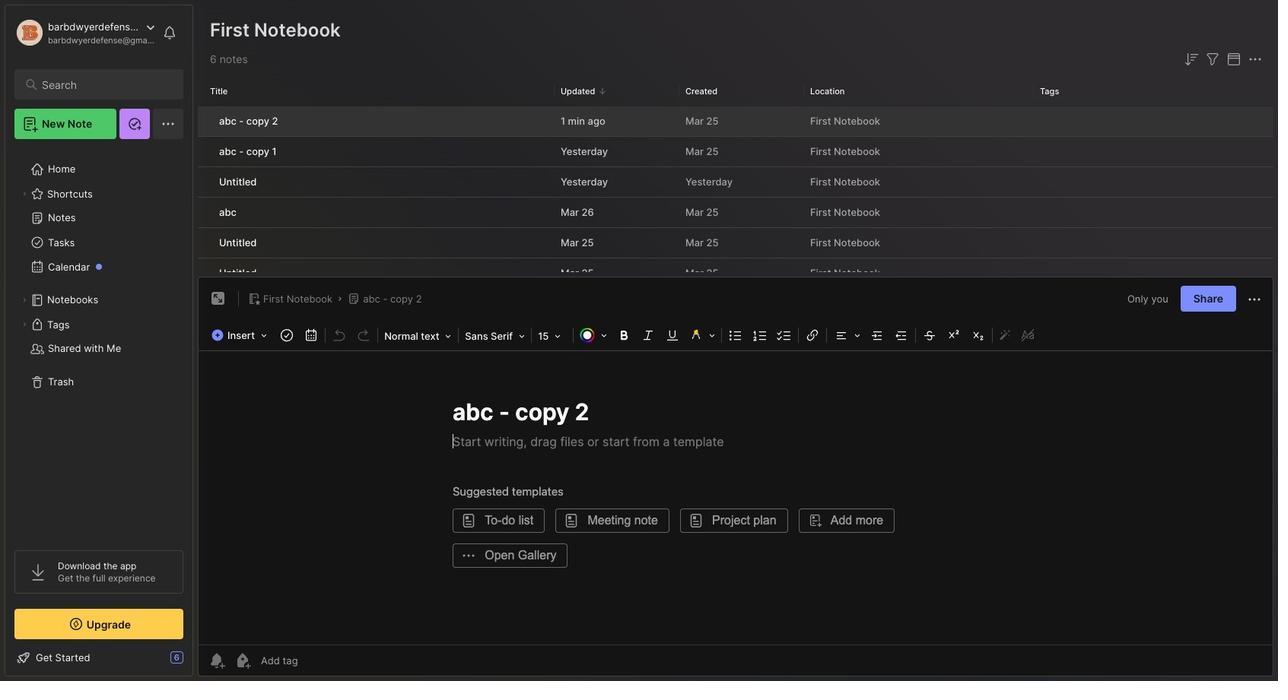 Task type: locate. For each thing, give the bounding box(es) containing it.
0 vertical spatial more actions image
[[1246, 50, 1265, 68]]

None search field
[[42, 75, 170, 94]]

click to collapse image
[[192, 654, 204, 672]]

Account field
[[14, 18, 155, 48]]

main element
[[0, 0, 198, 682]]

more actions image
[[1246, 50, 1265, 68], [1246, 291, 1264, 309]]

outdent image
[[891, 325, 912, 347]]

Insert field
[[208, 325, 275, 347]]

5 cell from the top
[[198, 228, 210, 258]]

row group
[[198, 107, 1274, 290]]

tree
[[5, 148, 193, 537]]

note window element
[[198, 277, 1274, 681]]

cell
[[198, 107, 210, 136], [198, 137, 210, 167], [198, 167, 210, 197], [198, 198, 210, 228], [198, 228, 210, 258], [198, 259, 210, 288]]

add tag image
[[234, 652, 252, 670]]

Add filters field
[[1204, 50, 1222, 68]]

bulleted list image
[[725, 325, 747, 347]]

task image
[[276, 325, 298, 347]]

tree inside main element
[[5, 148, 193, 537]]

expand notebooks image
[[20, 296, 29, 305]]

bold image
[[613, 325, 635, 347]]

More actions field
[[1246, 50, 1265, 68], [1246, 290, 1264, 309]]

none search field inside main element
[[42, 75, 170, 94]]

italic image
[[638, 325, 659, 347]]

add a reminder image
[[208, 652, 226, 670]]

subscript image
[[968, 325, 989, 347]]

1 vertical spatial more actions image
[[1246, 291, 1264, 309]]

strikethrough image
[[919, 325, 941, 347]]

more actions image inside note window element
[[1246, 291, 1264, 309]]

3 cell from the top
[[198, 167, 210, 197]]

more actions image for the bottommost more actions field
[[1246, 291, 1264, 309]]

2 cell from the top
[[198, 137, 210, 167]]



Task type: describe. For each thing, give the bounding box(es) containing it.
0 vertical spatial more actions field
[[1246, 50, 1265, 68]]

Alignment field
[[829, 325, 865, 347]]

add filters image
[[1204, 50, 1222, 68]]

Font color field
[[575, 325, 612, 347]]

Font family field
[[460, 326, 530, 347]]

calendar event image
[[301, 325, 322, 347]]

Help and Learning task checklist field
[[5, 646, 193, 670]]

more actions image for top more actions field
[[1246, 50, 1265, 68]]

1 vertical spatial more actions field
[[1246, 290, 1264, 309]]

checklist image
[[774, 325, 795, 347]]

4 cell from the top
[[198, 198, 210, 228]]

expand note image
[[209, 290, 228, 308]]

insert link image
[[802, 325, 823, 347]]

Font size field
[[533, 326, 572, 347]]

expand tags image
[[20, 320, 29, 329]]

underline image
[[662, 325, 683, 347]]

superscript image
[[944, 325, 965, 347]]

Search text field
[[42, 78, 170, 92]]

Add tag field
[[259, 654, 374, 668]]

Heading level field
[[380, 326, 457, 347]]

1 cell from the top
[[198, 107, 210, 136]]

indent image
[[867, 325, 888, 347]]

Sort options field
[[1182, 50, 1201, 68]]

Highlight field
[[685, 325, 720, 347]]

Note Editor text field
[[199, 351, 1273, 645]]

6 cell from the top
[[198, 259, 210, 288]]

View options field
[[1222, 50, 1243, 68]]

numbered list image
[[750, 325, 771, 347]]



Task type: vqa. For each thing, say whether or not it's contained in the screenshot.
the bottommost 'tab list'
no



